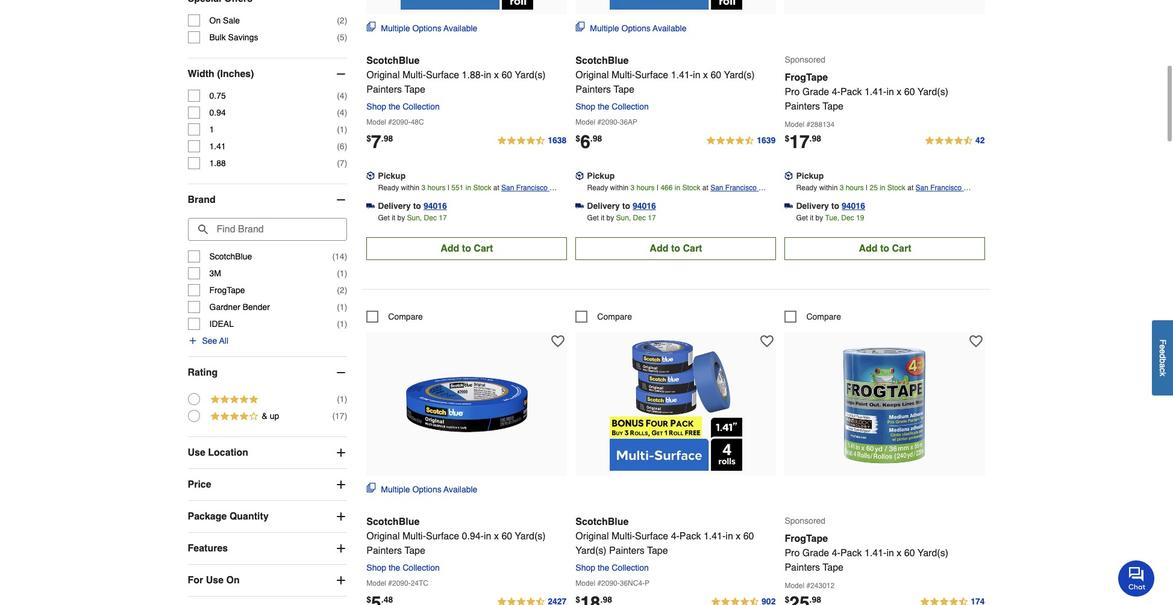 Task type: describe. For each thing, give the bounding box(es) containing it.
.98 down model # 243012
[[810, 595, 822, 605]]

sun, for ready within 3 hours | 551 in stock at san francisco lowe's
[[407, 214, 422, 222]]

17 inside option group
[[335, 412, 345, 421]]

multiple for "scotchblue original multi-surface 1.41-in x 60 yard(s) painters tape" image
[[590, 23, 619, 33]]

model # 2090-24tc
[[367, 580, 429, 588]]

model up actual price $25.98 element
[[785, 582, 805, 590]]

model for scotchblue original multi-surface 0.94-in x 60 yard(s) painters tape
[[367, 580, 386, 588]]

1 horizontal spatial use
[[206, 576, 224, 586]]

1 heart outline image from the left
[[552, 335, 565, 348]]

60 inside the scotchblue original multi-surface 1.88-in x 60 yard(s) painters tape
[[502, 70, 512, 81]]

36ap
[[620, 118, 638, 126]]

( 4 ) for 0.75
[[337, 91, 347, 101]]

( 17 )
[[332, 412, 347, 421]]

delivery for ready within 3 hours | 466 in stock at san francisco lowe's
[[587, 201, 620, 211]]

0.94-
[[462, 531, 484, 542]]

model # 2090-48c
[[367, 118, 424, 126]]

551
[[452, 184, 464, 192]]

& up
[[262, 412, 279, 421]]

bender
[[243, 302, 270, 312]]

painters inside scotchblue original multi-surface 0.94-in x 60 yard(s) painters tape
[[367, 546, 402, 557]]

cart for third add to cart button from the right
[[474, 243, 493, 254]]

features
[[188, 544, 228, 554]]

4.5 stars image for actual price $17.98 element
[[925, 134, 986, 148]]

width (inches)
[[188, 69, 254, 79]]

yard(s) inside scotchblue original multi-surface 4-pack 1.41-in x 60 yard(s) painters tape
[[576, 546, 607, 557]]

( 14 )
[[332, 252, 347, 262]]

466
[[661, 184, 673, 192]]

lowe's for ready within 3 hours | 551 in stock at san francisco lowe's
[[502, 196, 524, 204]]

1 up 1.41 in the top of the page
[[209, 125, 214, 134]]

surface for 1.88-
[[426, 70, 459, 81]]

6 for ( 6 )
[[340, 142, 345, 151]]

3 add to cart from the left
[[859, 243, 912, 254]]

painters up model # 288134
[[785, 101, 820, 112]]

.98 for 17
[[810, 134, 822, 143]]

a
[[1159, 364, 1168, 369]]

sun, for ready within 3 hours | 466 in stock at san francisco lowe's
[[616, 214, 631, 222]]

$ inside the $ 17 .98
[[785, 134, 790, 143]]

$ 17 .98
[[785, 131, 822, 152]]

option group containing (
[[188, 391, 347, 425]]

scotchblue original multi-surface 1.41-in x 60 yard(s) painters tape
[[576, 55, 755, 95]]

it for ready within 3 hours | 25 in stock at san francisco lowe's
[[810, 214, 814, 222]]

x inside scotchblue original multi-surface 1.41-in x 60 yard(s) painters tape
[[703, 70, 708, 81]]

brand
[[188, 195, 216, 205]]

get for ready within 3 hours | 466 in stock at san francisco lowe's
[[587, 214, 599, 222]]

painters inside scotchblue original multi-surface 1.41-in x 60 yard(s) painters tape
[[576, 84, 611, 95]]

2 e from the top
[[1159, 350, 1168, 355]]

( for 1
[[337, 125, 340, 134]]

yard(s) inside scotchblue original multi-surface 1.41-in x 60 yard(s) painters tape
[[724, 70, 755, 81]]

plus image for quantity
[[335, 511, 347, 523]]

&
[[262, 412, 268, 421]]

features button
[[188, 533, 347, 565]]

4- inside scotchblue original multi-surface 4-pack 1.41-in x 60 yard(s) painters tape
[[671, 531, 680, 542]]

1639 button
[[706, 134, 777, 148]]

1 add to cart button from the left
[[367, 237, 567, 260]]

collection for 1.88-
[[403, 102, 440, 111]]

d
[[1159, 354, 1168, 359]]

4.5 stars image for actual price $25.98 element
[[920, 595, 986, 606]]

within for ready within 3 hours | 551 in stock at san francisco lowe's
[[401, 184, 420, 192]]

dec for 25
[[842, 214, 855, 222]]

) for 1.41
[[345, 142, 347, 151]]

4 stars image
[[209, 410, 259, 424]]

frogtape pro grade 4-pack 1.41-in x 60 yard(s) painters tape for 288134
[[785, 72, 949, 112]]

( for bulk savings
[[337, 32, 340, 42]]

bulk
[[209, 32, 226, 42]]

multiple options available for scotchblue original multi-surface 0.94-in x 60 yard(s) painters tape image
[[381, 485, 478, 495]]

shop the collection link for original multi-surface 0.94-in x 60 yard(s) painters tape
[[367, 563, 445, 573]]

model for scotchblue original multi-surface 1.41-in x 60 yard(s) painters tape
[[576, 118, 596, 126]]

grade for 243012
[[803, 548, 830, 559]]

(inches)
[[217, 69, 254, 79]]

san for ready within 3 hours | 551 in stock at san francisco lowe's
[[502, 184, 514, 192]]

17 down model # 288134
[[790, 131, 810, 152]]

actual price $18.98 element
[[576, 593, 612, 606]]

dec for 551
[[424, 214, 437, 222]]

scotchblue for scotchblue original multi-surface 0.94-in x 60 yard(s) painters tape
[[367, 517, 420, 528]]

use location
[[188, 448, 248, 459]]

2 heart outline image from the left
[[761, 335, 774, 348]]

on sale
[[209, 16, 240, 25]]

.98 down the "model # 2090-36nc4-p"
[[601, 595, 612, 605]]

94016 button for 25
[[842, 200, 866, 212]]

multiple options available link for scotchblue original multi-surface 1.88-in x 60 yard(s) painters tape image
[[367, 21, 478, 34]]

# for scotchblue original multi-surface 1.41-in x 60 yard(s) painters tape
[[598, 118, 602, 126]]

.98 for 6
[[591, 134, 602, 143]]

48c
[[411, 118, 424, 126]]

original for original multi-surface 4-pack 1.41-in x 60 yard(s) painters tape
[[576, 531, 609, 542]]

options for scotchblue original multi-surface 1.88-in x 60 yard(s) painters tape image
[[413, 23, 442, 33]]

add for third add to cart button from left
[[859, 243, 878, 254]]

42 button
[[925, 134, 986, 148]]

model for scotchblue original multi-surface 1.88-in x 60 yard(s) painters tape
[[367, 118, 386, 126]]

actual price $5.48 element
[[367, 593, 393, 606]]

painters up model # 243012
[[785, 563, 820, 574]]

within for ready within 3 hours | 25 in stock at san francisco lowe's
[[820, 184, 838, 192]]

14
[[335, 252, 345, 262]]

60 inside scotchblue original multi-surface 1.41-in x 60 yard(s) painters tape
[[711, 70, 722, 81]]

chat invite button image
[[1119, 561, 1156, 597]]

( for gardner bender
[[337, 302, 340, 312]]

1 add to cart from the left
[[441, 243, 493, 254]]

pro for model # 288134
[[785, 87, 800, 97]]

width
[[188, 69, 214, 79]]

original for original multi-surface 0.94-in x 60 yard(s) painters tape
[[367, 531, 400, 542]]

( 6 )
[[337, 142, 347, 151]]

243012
[[811, 582, 835, 590]]

0.94
[[209, 108, 226, 117]]

c
[[1159, 369, 1168, 373]]

francisco for ready within 3 hours | 466 in stock at san francisco lowe's
[[726, 184, 757, 192]]

94016 button for 466
[[633, 200, 656, 212]]

collection for 0.94-
[[403, 563, 440, 573]]

cart for second add to cart button from the right
[[683, 243, 702, 254]]

minus image
[[335, 367, 347, 379]]

1.88-
[[462, 70, 484, 81]]

gardner bender
[[209, 302, 270, 312]]

scotchblue original multi-surface 1.41-in x 60 yard(s) painters tape image
[[610, 0, 743, 9]]

# up actual price $25.98 element
[[807, 582, 811, 590]]

price button
[[188, 469, 347, 501]]

1 vertical spatial frogtape
[[209, 286, 245, 295]]

brand button
[[188, 184, 347, 216]]

in inside scotchblue original multi-surface 1.41-in x 60 yard(s) painters tape
[[693, 70, 701, 81]]

painters inside the scotchblue original multi-surface 1.88-in x 60 yard(s) painters tape
[[367, 84, 402, 95]]

in inside scotchblue original multi-surface 0.94-in x 60 yard(s) painters tape
[[484, 531, 492, 542]]

package quantity button
[[188, 501, 347, 533]]

available for scotchblue original multi-surface 1.88-in x 60 yard(s) painters tape image
[[444, 23, 478, 33]]

.48
[[381, 595, 393, 605]]

frogtape pro grade 4-pack 1.41-in x 60 yard(s) painters tape for 243012
[[785, 534, 949, 574]]

) for gardner bender
[[345, 302, 347, 312]]

yard(s) inside the scotchblue original multi-surface 1.88-in x 60 yard(s) painters tape
[[515, 70, 546, 81]]

( 5 )
[[337, 32, 347, 42]]

it for ready within 3 hours | 466 in stock at san francisco lowe's
[[601, 214, 605, 222]]

( 1 ) inside option group
[[337, 395, 347, 404]]

in inside ready within 3 hours | 551 in stock at san francisco lowe's
[[466, 184, 471, 192]]

tape up 243012
[[823, 563, 844, 574]]

lowe's for ready within 3 hours | 466 in stock at san francisco lowe's
[[711, 196, 733, 204]]

tue,
[[826, 214, 840, 222]]

tape inside scotchblue original multi-surface 1.41-in x 60 yard(s) painters tape
[[614, 84, 635, 95]]

savings
[[228, 32, 258, 42]]

model # 243012
[[785, 582, 835, 590]]

1 for ideal
[[340, 319, 345, 329]]

ready within 3 hours | 25 in stock at san francisco lowe's
[[797, 184, 964, 204]]

see
[[202, 336, 217, 346]]

) for on sale
[[345, 16, 347, 25]]

truck filled image for ready within 3 hours | 551 in stock at san francisco lowe's
[[367, 202, 375, 210]]

5014760957 element
[[785, 311, 841, 323]]

p
[[645, 580, 650, 588]]

location
[[208, 448, 248, 459]]

tape inside the scotchblue original multi-surface 1.88-in x 60 yard(s) painters tape
[[405, 84, 425, 95]]

scotchblue original multi-surface 4-pack 1.41-in x 60 yard(s) painters tape image
[[610, 339, 743, 471]]

price
[[188, 480, 211, 491]]

pack for model # 288134
[[841, 87, 862, 97]]

model # 2090-36ap
[[576, 118, 638, 126]]

1.88
[[209, 158, 226, 168]]

( 7 )
[[337, 158, 347, 168]]

scotchblue original multi-surface 0.94-in x 60 yard(s) painters tape image
[[401, 339, 533, 471]]

plus image for use
[[335, 575, 347, 587]]

4.5 stars image for the actual price $18.98 element
[[711, 595, 777, 606]]

0 vertical spatial use
[[188, 448, 205, 459]]

| for 25
[[866, 184, 868, 192]]

17 down ready within 3 hours | 551 in stock at san francisco lowe's
[[439, 214, 447, 222]]

sponsored for 288134
[[785, 55, 826, 64]]

plus image inside features "button"
[[335, 543, 347, 555]]

x inside scotchblue original multi-surface 4-pack 1.41-in x 60 yard(s) painters tape
[[736, 531, 741, 542]]

25
[[870, 184, 878, 192]]

use location button
[[188, 438, 347, 469]]

3 for 551
[[422, 184, 426, 192]]

on inside button
[[226, 576, 240, 586]]

delivery for ready within 3 hours | 25 in stock at san francisco lowe's
[[797, 201, 829, 211]]

by for ready within 3 hours | 551 in stock at san francisco lowe's
[[398, 214, 405, 222]]

by for ready within 3 hours | 25 in stock at san francisco lowe's
[[816, 214, 824, 222]]

ready within 3 hours | 551 in stock at san francisco lowe's
[[378, 184, 550, 204]]

0.75
[[209, 91, 226, 101]]

bulk savings
[[209, 32, 258, 42]]

rating button
[[188, 357, 347, 389]]

actual price $7.98 element
[[367, 131, 393, 152]]

surface for 0.94-
[[426, 531, 459, 542]]

heart outline image
[[970, 335, 983, 348]]

.98 for 7
[[381, 134, 393, 143]]

ready for ready within 3 hours | 551 in stock at san francisco lowe's
[[378, 184, 399, 192]]

see all
[[202, 336, 229, 346]]

$ down the "model # 2090-36nc4-p"
[[576, 595, 581, 605]]

all
[[219, 336, 229, 346]]

$ inside $ 7 .98
[[367, 134, 371, 143]]

see all button
[[188, 335, 229, 347]]

dec for 466
[[633, 214, 646, 222]]

4.5 stars image for actual price $7.98 element
[[497, 134, 567, 148]]

rating
[[188, 368, 218, 378]]

sale
[[223, 16, 240, 25]]

package quantity
[[188, 512, 269, 523]]

) for 0.94
[[345, 108, 347, 117]]

3m
[[209, 269, 221, 278]]

by for ready within 3 hours | 466 in stock at san francisco lowe's
[[607, 214, 614, 222]]

1002690438 element
[[367, 311, 423, 323]]

2 add to cart from the left
[[650, 243, 702, 254]]

available for "scotchblue original multi-surface 1.41-in x 60 yard(s) painters tape" image
[[653, 23, 687, 33]]

multiple for scotchblue original multi-surface 0.94-in x 60 yard(s) painters tape image
[[381, 485, 410, 495]]

60 inside scotchblue original multi-surface 0.94-in x 60 yard(s) painters tape
[[502, 531, 512, 542]]

ideal
[[209, 319, 234, 329]]

| for 466
[[657, 184, 659, 192]]

ready within 3 hours | 466 in stock at san francisco lowe's
[[587, 184, 759, 204]]

1.41- inside scotchblue original multi-surface 1.41-in x 60 yard(s) painters tape
[[671, 70, 693, 81]]

19
[[857, 214, 865, 222]]

for use on
[[188, 576, 240, 586]]

2090- for scotchblue original multi-surface 1.88-in x 60 yard(s) painters tape
[[392, 118, 411, 126]]

5
[[340, 32, 345, 42]]

scotchblue original multi-surface 4-pack 1.41-in x 60 yard(s) painters tape
[[576, 517, 754, 557]]

13 ) from the top
[[345, 395, 347, 404]]

actual price $17.98 element
[[785, 131, 822, 152]]

( for 0.75
[[337, 91, 340, 101]]

frogtape for model # 288134
[[785, 72, 828, 83]]



Task type: locate. For each thing, give the bounding box(es) containing it.
1 horizontal spatial delivery
[[587, 201, 620, 211]]

ready for ready within 3 hours | 25 in stock at san francisco lowe's
[[797, 184, 818, 192]]

.98 inside $ 7 .98
[[381, 134, 393, 143]]

1 horizontal spatial on
[[226, 576, 240, 586]]

2 2 from the top
[[340, 286, 345, 295]]

)
[[345, 16, 347, 25], [345, 32, 347, 42], [345, 91, 347, 101], [345, 108, 347, 117], [345, 125, 347, 134], [345, 142, 347, 151], [345, 158, 347, 168], [345, 252, 347, 262], [345, 269, 347, 278], [345, 286, 347, 295], [345, 302, 347, 312], [345, 319, 347, 329], [345, 395, 347, 404], [345, 412, 347, 421]]

1 horizontal spatial add
[[650, 243, 669, 254]]

by
[[398, 214, 405, 222], [607, 214, 614, 222], [816, 214, 824, 222]]

24tc
[[411, 580, 429, 588]]

hours for 25
[[846, 184, 864, 192]]

3 hours from the left
[[846, 184, 864, 192]]

lowe's inside ready within 3 hours | 466 in stock at san francisco lowe's
[[711, 196, 733, 204]]

minus image for brand
[[335, 194, 347, 206]]

multiple options available for scotchblue original multi-surface 1.88-in x 60 yard(s) painters tape image
[[381, 23, 478, 33]]

san inside ready within 3 hours | 466 in stock at san francisco lowe's
[[711, 184, 724, 192]]

1 horizontal spatial 94016 button
[[633, 200, 656, 212]]

pickup for ready within 3 hours | 466 in stock at san francisco lowe's
[[587, 171, 615, 181]]

ready inside ready within 3 hours | 466 in stock at san francisco lowe's
[[587, 184, 608, 192]]

stock right 466
[[683, 184, 701, 192]]

multi- for 1.41-
[[612, 70, 635, 81]]

hours left 466
[[637, 184, 655, 192]]

3 san from the left
[[916, 184, 929, 192]]

2 sun, from the left
[[616, 214, 631, 222]]

f e e d b a c k
[[1159, 340, 1168, 377]]

painters inside scotchblue original multi-surface 4-pack 1.41-in x 60 yard(s) painters tape
[[609, 546, 645, 557]]

collection
[[403, 102, 440, 111], [612, 102, 649, 111], [403, 563, 440, 573], [612, 563, 649, 573]]

minus image
[[335, 68, 347, 80], [335, 194, 347, 206]]

1 vertical spatial minus image
[[335, 194, 347, 206]]

1 inside option group
[[340, 395, 345, 404]]

2 get it by sun, dec 17 from the left
[[587, 214, 656, 222]]

2 within from the left
[[610, 184, 629, 192]]

scotchblue inside scotchblue original multi-surface 1.41-in x 60 yard(s) painters tape
[[576, 55, 629, 66]]

stock
[[473, 184, 492, 192], [683, 184, 701, 192], [888, 184, 906, 192]]

in inside the scotchblue original multi-surface 1.88-in x 60 yard(s) painters tape
[[484, 70, 492, 81]]

) for frogtape
[[345, 286, 347, 295]]

model for scotchblue original multi-surface 4-pack 1.41-in x 60 yard(s) painters tape
[[576, 580, 596, 588]]

1 horizontal spatial 7
[[371, 131, 381, 152]]

2 cart from the left
[[683, 243, 702, 254]]

$ 7 .98
[[367, 131, 393, 152]]

add down 19
[[859, 243, 878, 254]]

frogtape pro grade 4-pack 1.41-in x 60 yard(s) painters tape image
[[819, 339, 952, 471]]

2 vertical spatial 4-
[[832, 548, 841, 559]]

san francisco lowe's button down 1638 'button'
[[502, 182, 567, 204]]

| inside ready within 3 hours | 551 in stock at san francisco lowe's
[[448, 184, 450, 192]]

shop up the "model # 2090-36nc4-p"
[[576, 563, 596, 573]]

shop the collection link up model # 2090-24tc
[[367, 563, 445, 573]]

multiple
[[381, 23, 410, 33], [590, 23, 619, 33], [381, 485, 410, 495]]

0 horizontal spatial stock
[[473, 184, 492, 192]]

ready down $ 6 .98
[[587, 184, 608, 192]]

multi- inside scotchblue original multi-surface 4-pack 1.41-in x 60 yard(s) painters tape
[[612, 531, 635, 542]]

1 vertical spatial 4
[[340, 108, 345, 117]]

tape inside scotchblue original multi-surface 4-pack 1.41-in x 60 yard(s) painters tape
[[647, 546, 668, 557]]

1 vertical spatial 2
[[340, 286, 345, 295]]

1 frogtape pro grade 4-pack 1.41-in x 60 yard(s) painters tape from the top
[[785, 72, 949, 112]]

2 dec from the left
[[633, 214, 646, 222]]

1 horizontal spatial add to cart button
[[576, 237, 777, 260]]

1 94016 button from the left
[[424, 200, 447, 212]]

.98 inside the $ 17 .98
[[810, 134, 822, 143]]

$ right '1638'
[[576, 134, 581, 143]]

frogtape up model # 288134
[[785, 72, 828, 83]]

surface for 1.41-
[[635, 70, 669, 81]]

minus image inside brand button
[[335, 194, 347, 206]]

2 horizontal spatial delivery
[[797, 201, 829, 211]]

3 for 25
[[840, 184, 844, 192]]

3 add to cart button from the left
[[785, 237, 986, 260]]

minus image for width (inches)
[[335, 68, 347, 80]]

ready inside ready within 3 hours | 551 in stock at san francisco lowe's
[[378, 184, 399, 192]]

multiple options available link down scotchblue original multi-surface 1.88-in x 60 yard(s) painters tape image
[[367, 21, 478, 34]]

1 horizontal spatial francisco
[[726, 184, 757, 192]]

dec down ready within 3 hours | 466 in stock at san francisco lowe's
[[633, 214, 646, 222]]

b
[[1159, 359, 1168, 364]]

1 vertical spatial on
[[226, 576, 240, 586]]

1 horizontal spatial delivery to 94016
[[587, 201, 656, 211]]

1 dec from the left
[[424, 214, 437, 222]]

3 dec from the left
[[842, 214, 855, 222]]

plus image for location
[[335, 447, 347, 459]]

3 ready from the left
[[797, 184, 818, 192]]

sponsored
[[785, 55, 826, 64], [785, 516, 826, 526]]

stock right 551
[[473, 184, 492, 192]]

2 4 from the top
[[340, 108, 345, 117]]

compare
[[388, 312, 423, 322], [598, 312, 632, 322], [807, 312, 841, 322]]

36nc4-
[[620, 580, 645, 588]]

pack inside scotchblue original multi-surface 4-pack 1.41-in x 60 yard(s) painters tape
[[680, 531, 701, 542]]

multi- inside scotchblue original multi-surface 0.94-in x 60 yard(s) painters tape
[[403, 531, 426, 542]]

# up the actual price $18.98 element
[[598, 580, 602, 588]]

option group
[[188, 391, 347, 425]]

multiple options available link down "scotchblue original multi-surface 1.41-in x 60 yard(s) painters tape" image
[[576, 21, 687, 34]]

1.41- inside scotchblue original multi-surface 4-pack 1.41-in x 60 yard(s) painters tape
[[704, 531, 726, 542]]

at inside ready within 3 hours | 25 in stock at san francisco lowe's
[[908, 184, 914, 192]]

multiple options available link for "scotchblue original multi-surface 1.41-in x 60 yard(s) painters tape" image
[[576, 21, 687, 34]]

surface inside the scotchblue original multi-surface 1.88-in x 60 yard(s) painters tape
[[426, 70, 459, 81]]

plus image inside package quantity button
[[335, 511, 347, 523]]

.98 inside $ 6 .98
[[591, 134, 602, 143]]

0 horizontal spatial within
[[401, 184, 420, 192]]

shop the collection
[[367, 102, 440, 111], [576, 102, 649, 111], [367, 563, 440, 573], [576, 563, 649, 573]]

2 horizontal spatial san francisco lowe's button
[[916, 182, 986, 204]]

1 horizontal spatial 3
[[631, 184, 635, 192]]

scotchblue for scotchblue original multi-surface 1.88-in x 60 yard(s) painters tape
[[367, 55, 420, 66]]

available
[[444, 23, 478, 33], [653, 23, 687, 33], [444, 485, 478, 495]]

1 for gardner bender
[[340, 302, 345, 312]]

1 ready from the left
[[378, 184, 399, 192]]

2 horizontal spatial it
[[810, 214, 814, 222]]

original inside the scotchblue original multi-surface 1.88-in x 60 yard(s) painters tape
[[367, 70, 400, 81]]

minus image down ( 5 )
[[335, 68, 347, 80]]

3 lowe's from the left
[[916, 196, 938, 204]]

hours for 466
[[637, 184, 655, 192]]

0 horizontal spatial san francisco lowe's button
[[502, 182, 567, 204]]

1 vertical spatial ( 4 )
[[337, 108, 347, 117]]

1 vertical spatial 7
[[340, 158, 345, 168]]

# up the $ 17 .98
[[807, 120, 811, 129]]

) for bulk savings
[[345, 32, 347, 42]]

17
[[790, 131, 810, 152], [439, 214, 447, 222], [648, 214, 656, 222], [335, 412, 345, 421]]

1 ) from the top
[[345, 16, 347, 25]]

1 horizontal spatial by
[[607, 214, 614, 222]]

multi- inside scotchblue original multi-surface 1.41-in x 60 yard(s) painters tape
[[612, 70, 635, 81]]

heart outline image
[[552, 335, 565, 348], [761, 335, 774, 348]]

1 | from the left
[[448, 184, 450, 192]]

delivery for ready within 3 hours | 551 in stock at san francisco lowe's
[[378, 201, 411, 211]]

0 horizontal spatial use
[[188, 448, 205, 459]]

compare inside 5014760957 'element'
[[807, 312, 841, 322]]

) for 3m
[[345, 269, 347, 278]]

2 horizontal spatial pickup
[[797, 171, 824, 181]]

3 plus image from the top
[[335, 511, 347, 523]]

options for "scotchblue original multi-surface 1.41-in x 60 yard(s) painters tape" image
[[622, 23, 651, 33]]

frogtape up "gardner" on the left of page
[[209, 286, 245, 295]]

0 horizontal spatial pickup
[[378, 171, 406, 181]]

0 horizontal spatial truck filled image
[[367, 202, 375, 210]]

1 2 from the top
[[340, 16, 345, 25]]

shop the collection link
[[367, 102, 445, 111], [576, 102, 654, 111], [367, 563, 445, 573], [576, 563, 654, 573]]

1 sponsored from the top
[[785, 55, 826, 64]]

2 get from the left
[[587, 214, 599, 222]]

pickup image for ready within 3 hours | 25 in stock at san francisco lowe's
[[785, 172, 793, 180]]

f e e d b a c k button
[[1152, 321, 1174, 396]]

0 horizontal spatial on
[[209, 16, 221, 25]]

3 left 25 on the right top of the page
[[840, 184, 844, 192]]

0 horizontal spatial add to cart
[[441, 243, 493, 254]]

add for third add to cart button from the right
[[441, 243, 460, 254]]

| inside ready within 3 hours | 466 in stock at san francisco lowe's
[[657, 184, 659, 192]]

get it by sun, dec 17 for ready within 3 hours | 551 in stock at san francisco lowe's
[[378, 214, 447, 222]]

within inside ready within 3 hours | 466 in stock at san francisco lowe's
[[610, 184, 629, 192]]

grade for 288134
[[803, 87, 830, 97]]

multiple options available link up scotchblue original multi-surface 0.94-in x 60 yard(s) painters tape
[[367, 483, 478, 496]]

plus image inside for use on button
[[335, 575, 347, 587]]

add
[[441, 243, 460, 254], [650, 243, 669, 254], [859, 243, 878, 254]]

1002939272 element
[[576, 311, 632, 323]]

2 by from the left
[[607, 214, 614, 222]]

5 ) from the top
[[345, 125, 347, 134]]

hours left 551
[[428, 184, 446, 192]]

1 horizontal spatial 6
[[581, 131, 591, 152]]

original for original multi-surface 1.88-in x 60 yard(s) painters tape
[[367, 70, 400, 81]]

2 horizontal spatial ready
[[797, 184, 818, 192]]

1.41
[[209, 142, 226, 151]]

add to cart button down ready within 3 hours | 551 in stock at san francisco lowe's
[[367, 237, 567, 260]]

multiple options available link for scotchblue original multi-surface 0.94-in x 60 yard(s) painters tape image
[[367, 483, 478, 496]]

original up the "model # 2090-36nc4-p"
[[576, 531, 609, 542]]

0 horizontal spatial get it by sun, dec 17
[[378, 214, 447, 222]]

| left 466
[[657, 184, 659, 192]]

.98 down model # 2090-48c
[[381, 134, 393, 143]]

1 francisco from the left
[[516, 184, 548, 192]]

1 it from the left
[[392, 214, 396, 222]]

6 ) from the top
[[345, 142, 347, 151]]

compare for the 1002690438 element in the left bottom of the page
[[388, 312, 423, 322]]

) for scotchblue
[[345, 252, 347, 262]]

get it by tue, dec 19
[[797, 214, 865, 222]]

delivery to 94016 for ready within 3 hours | 25 in stock at san francisco lowe's
[[797, 201, 866, 211]]

shop the collection for scotchblue original multi-surface 0.94-in x 60 yard(s) painters tape
[[367, 563, 440, 573]]

0 vertical spatial frogtape
[[785, 72, 828, 83]]

multiple options available up scotchblue original multi-surface 0.94-in x 60 yard(s) painters tape
[[381, 485, 478, 495]]

scotchblue inside the scotchblue original multi-surface 1.88-in x 60 yard(s) painters tape
[[367, 55, 420, 66]]

2 ( 2 ) from the top
[[337, 286, 347, 295]]

$
[[367, 134, 371, 143], [576, 134, 581, 143], [785, 134, 790, 143], [367, 595, 371, 605], [576, 595, 581, 605], [785, 595, 790, 605]]

k
[[1159, 373, 1168, 377]]

in inside ready within 3 hours | 25 in stock at san francisco lowe's
[[880, 184, 886, 192]]

stock inside ready within 3 hours | 466 in stock at san francisco lowe's
[[683, 184, 701, 192]]

frogtape pro grade 4-pack 1.41-in x 60 yard(s) painters tape
[[785, 72, 949, 112], [785, 534, 949, 574]]

scotchblue original multi-surface 1.88-in x 60 yard(s) painters tape
[[367, 55, 546, 95]]

add to cart down ready within 3 hours | 466 in stock at san francisco lowe's
[[650, 243, 702, 254]]

hours inside ready within 3 hours | 551 in stock at san francisco lowe's
[[428, 184, 446, 192]]

3 left 551
[[422, 184, 426, 192]]

san francisco lowe's button down 42 button
[[916, 182, 986, 204]]

2 minus image from the top
[[335, 194, 347, 206]]

options down scotchblue original multi-surface 1.88-in x 60 yard(s) painters tape image
[[413, 23, 442, 33]]

94016 button for 551
[[424, 200, 447, 212]]

60 inside scotchblue original multi-surface 4-pack 1.41-in x 60 yard(s) painters tape
[[744, 531, 754, 542]]

up
[[270, 412, 279, 421]]

.98 down 'model # 2090-36ap'
[[591, 134, 602, 143]]

3 by from the left
[[816, 214, 824, 222]]

2 san francisco lowe's button from the left
[[711, 182, 777, 204]]

pickup for ready within 3 hours | 25 in stock at san francisco lowe's
[[797, 171, 824, 181]]

2 sponsored from the top
[[785, 516, 826, 526]]

shop the collection link up 'model # 2090-36ap'
[[576, 102, 654, 111]]

5 ( 1 ) from the top
[[337, 395, 347, 404]]

2 horizontal spatial get
[[797, 214, 808, 222]]

1 e from the top
[[1159, 345, 1168, 350]]

plus image inside use location button
[[335, 447, 347, 459]]

0 horizontal spatial compare
[[388, 312, 423, 322]]

ready up get it by tue, dec 19
[[797, 184, 818, 192]]

truck filled image
[[367, 202, 375, 210], [576, 202, 584, 210]]

sun, down ready within 3 hours | 551 in stock at san francisco lowe's
[[407, 214, 422, 222]]

2 vertical spatial pack
[[841, 548, 862, 559]]

1 truck filled image from the left
[[367, 202, 375, 210]]

0 vertical spatial pack
[[841, 87, 862, 97]]

1 by from the left
[[398, 214, 405, 222]]

1 cart from the left
[[474, 243, 493, 254]]

1 compare from the left
[[388, 312, 423, 322]]

model # 288134
[[785, 120, 835, 129]]

3 94016 button from the left
[[842, 200, 866, 212]]

1 ( 2 ) from the top
[[337, 16, 347, 25]]

tape up '288134'
[[823, 101, 844, 112]]

collection for 4-
[[612, 563, 649, 573]]

1 vertical spatial pro
[[785, 548, 800, 559]]

1 horizontal spatial sun,
[[616, 214, 631, 222]]

1 vertical spatial pack
[[680, 531, 701, 542]]

at right 551
[[494, 184, 500, 192]]

0 vertical spatial 4
[[340, 91, 345, 101]]

options down "scotchblue original multi-surface 1.41-in x 60 yard(s) painters tape" image
[[622, 23, 651, 33]]

( 1 ) up ( 17 )
[[337, 395, 347, 404]]

6 up '( 7 )' on the left top of the page
[[340, 142, 345, 151]]

2 grade from the top
[[803, 548, 830, 559]]

1 get it by sun, dec 17 from the left
[[378, 214, 447, 222]]

2090- up actual price $7.98 element
[[392, 118, 411, 126]]

at right 466
[[703, 184, 709, 192]]

original up model # 2090-48c
[[367, 70, 400, 81]]

use
[[188, 448, 205, 459], [206, 576, 224, 586]]

0 vertical spatial grade
[[803, 87, 830, 97]]

2 horizontal spatial 94016
[[842, 201, 866, 211]]

scotchblue for scotchblue original multi-surface 4-pack 1.41-in x 60 yard(s) painters tape
[[576, 517, 629, 528]]

14 ) from the top
[[345, 412, 347, 421]]

3 3 from the left
[[840, 184, 844, 192]]

2 3 from the left
[[631, 184, 635, 192]]

# for scotchblue original multi-surface 0.94-in x 60 yard(s) painters tape
[[388, 580, 392, 588]]

cart for third add to cart button from left
[[892, 243, 912, 254]]

0 horizontal spatial 94016
[[424, 201, 447, 211]]

tape inside scotchblue original multi-surface 0.94-in x 60 yard(s) painters tape
[[405, 546, 425, 557]]

model up $ 7 .98
[[367, 118, 386, 126]]

tape
[[405, 84, 425, 95], [614, 84, 635, 95], [823, 101, 844, 112], [405, 546, 425, 557], [647, 546, 668, 557], [823, 563, 844, 574]]

get it by sun, dec 17 for ready within 3 hours | 466 in stock at san francisco lowe's
[[587, 214, 656, 222]]

0 horizontal spatial it
[[392, 214, 396, 222]]

package
[[188, 512, 227, 523]]

2 ready from the left
[[587, 184, 608, 192]]

cart down ready within 3 hours | 551 in stock at san francisco lowe's
[[474, 243, 493, 254]]

surface up p on the bottom of page
[[635, 531, 669, 542]]

2 horizontal spatial within
[[820, 184, 838, 192]]

san
[[502, 184, 514, 192], [711, 184, 724, 192], [916, 184, 929, 192]]

1 horizontal spatial stock
[[683, 184, 701, 192]]

1638 button
[[497, 134, 567, 148]]

francisco inside ready within 3 hours | 551 in stock at san francisco lowe's
[[516, 184, 548, 192]]

288134
[[811, 120, 835, 129]]

multi- inside the scotchblue original multi-surface 1.88-in x 60 yard(s) painters tape
[[403, 70, 426, 81]]

|
[[448, 184, 450, 192], [657, 184, 659, 192], [866, 184, 868, 192]]

scotchblue original multi-surface 0.94-in x 60 yard(s) painters tape
[[367, 517, 546, 557]]

multi- up 48c
[[403, 70, 426, 81]]

94016 for 466
[[633, 201, 656, 211]]

( for 0.94
[[337, 108, 340, 117]]

grade up model # 243012
[[803, 548, 830, 559]]

0 vertical spatial minus image
[[335, 68, 347, 80]]

# up $ 6 .98
[[598, 118, 602, 126]]

( for 1.41
[[337, 142, 340, 151]]

1 delivery to 94016 from the left
[[378, 201, 447, 211]]

it
[[392, 214, 396, 222], [601, 214, 605, 222], [810, 214, 814, 222]]

san inside ready within 3 hours | 25 in stock at san francisco lowe's
[[916, 184, 929, 192]]

7
[[371, 131, 381, 152], [340, 158, 345, 168]]

francisco for ready within 3 hours | 551 in stock at san francisco lowe's
[[516, 184, 548, 192]]

0 horizontal spatial get
[[378, 214, 390, 222]]

# up .48
[[388, 580, 392, 588]]

pro up model # 243012
[[785, 548, 800, 559]]

3 cart from the left
[[892, 243, 912, 254]]

60
[[502, 70, 512, 81], [711, 70, 722, 81], [905, 87, 915, 97], [502, 531, 512, 542], [744, 531, 754, 542], [905, 548, 915, 559]]

original inside scotchblue original multi-surface 4-pack 1.41-in x 60 yard(s) painters tape
[[576, 531, 609, 542]]

( 1 ) down 14
[[337, 302, 347, 312]]

lowe's inside ready within 3 hours | 551 in stock at san francisco lowe's
[[502, 196, 524, 204]]

1 get from the left
[[378, 214, 390, 222]]

0 horizontal spatial lowe's
[[502, 196, 524, 204]]

model
[[367, 118, 386, 126], [576, 118, 596, 126], [785, 120, 805, 129], [367, 580, 386, 588], [576, 580, 596, 588], [785, 582, 805, 590]]

ready
[[378, 184, 399, 192], [587, 184, 608, 192], [797, 184, 818, 192]]

collection for 1.41-
[[612, 102, 649, 111]]

1 horizontal spatial it
[[601, 214, 605, 222]]

1638
[[548, 135, 567, 145]]

delivery to 94016
[[378, 201, 447, 211], [587, 201, 656, 211], [797, 201, 866, 211]]

3 delivery from the left
[[797, 201, 829, 211]]

2 compare from the left
[[598, 312, 632, 322]]

94016
[[424, 201, 447, 211], [633, 201, 656, 211], [842, 201, 866, 211]]

| left 551
[[448, 184, 450, 192]]

0 vertical spatial on
[[209, 16, 221, 25]]

0 horizontal spatial at
[[494, 184, 500, 192]]

2090- for scotchblue original multi-surface 1.41-in x 60 yard(s) painters tape
[[602, 118, 620, 126]]

for use on button
[[188, 565, 347, 597]]

94016 button
[[424, 200, 447, 212], [633, 200, 656, 212], [842, 200, 866, 212]]

compare inside the 1002690438 element
[[388, 312, 423, 322]]

multi- for 0.94-
[[403, 531, 426, 542]]

shop the collection link for original multi-surface 1.88-in x 60 yard(s) painters tape
[[367, 102, 445, 111]]

shop for scotchblue original multi-surface 0.94-in x 60 yard(s) painters tape
[[367, 563, 386, 573]]

compare for 1002939272 element
[[598, 312, 632, 322]]

1 vertical spatial 4-
[[671, 531, 680, 542]]

2 horizontal spatial dec
[[842, 214, 855, 222]]

within inside ready within 3 hours | 551 in stock at san francisco lowe's
[[401, 184, 420, 192]]

1 up minus image
[[340, 319, 345, 329]]

2 ( 4 ) from the top
[[337, 108, 347, 117]]

0 horizontal spatial ready
[[378, 184, 399, 192]]

0 vertical spatial ( 4 )
[[337, 91, 347, 101]]

add to cart button down 19
[[785, 237, 986, 260]]

1 minus image from the top
[[335, 68, 347, 80]]

lowe's inside ready within 3 hours | 25 in stock at san francisco lowe's
[[916, 196, 938, 204]]

1 sun, from the left
[[407, 214, 422, 222]]

at for 466
[[703, 184, 709, 192]]

1 horizontal spatial get
[[587, 214, 599, 222]]

collection up 24tc
[[403, 563, 440, 573]]

pro up model # 288134
[[785, 87, 800, 97]]

add to cart button down ready within 3 hours | 466 in stock at san francisco lowe's
[[576, 237, 777, 260]]

x inside scotchblue original multi-surface 0.94-in x 60 yard(s) painters tape
[[494, 531, 499, 542]]

2 it from the left
[[601, 214, 605, 222]]

3 stock from the left
[[888, 184, 906, 192]]

2 for frogtape
[[340, 286, 345, 295]]

1 san from the left
[[502, 184, 514, 192]]

minus image inside width (inches) "button"
[[335, 68, 347, 80]]

in inside scotchblue original multi-surface 4-pack 1.41-in x 60 yard(s) painters tape
[[726, 531, 733, 542]]

add to cart down 19
[[859, 243, 912, 254]]

2 pickup image from the left
[[785, 172, 793, 180]]

1 stock from the left
[[473, 184, 492, 192]]

0 horizontal spatial 3
[[422, 184, 426, 192]]

pickup down the $ 17 .98
[[797, 171, 824, 181]]

1 pickup image from the left
[[367, 172, 375, 180]]

ready down $ 7 .98
[[378, 184, 399, 192]]

actual price $25.98 element
[[785, 593, 822, 606]]

3
[[422, 184, 426, 192], [631, 184, 635, 192], [840, 184, 844, 192]]

width (inches) button
[[188, 58, 347, 90]]

available down "scotchblue original multi-surface 1.41-in x 60 yard(s) painters tape" image
[[653, 23, 687, 33]]

surface inside scotchblue original multi-surface 0.94-in x 60 yard(s) painters tape
[[426, 531, 459, 542]]

2 at from the left
[[703, 184, 709, 192]]

shop up model # 2090-48c
[[367, 102, 386, 111]]

francisco inside ready within 3 hours | 466 in stock at san francisco lowe's
[[726, 184, 757, 192]]

7 for $ 7 .98
[[371, 131, 381, 152]]

2 plus image from the top
[[335, 479, 347, 491]]

tape up 48c
[[405, 84, 425, 95]]

0 horizontal spatial 94016 button
[[424, 200, 447, 212]]

multiple options available down "scotchblue original multi-surface 1.41-in x 60 yard(s) painters tape" image
[[590, 23, 687, 33]]

0 horizontal spatial heart outline image
[[552, 335, 565, 348]]

2 horizontal spatial cart
[[892, 243, 912, 254]]

x
[[494, 70, 499, 81], [703, 70, 708, 81], [897, 87, 902, 97], [494, 531, 499, 542], [736, 531, 741, 542], [897, 548, 902, 559]]

6
[[581, 131, 591, 152], [340, 142, 345, 151]]

multi- up 24tc
[[403, 531, 426, 542]]

on
[[209, 16, 221, 25], [226, 576, 240, 586]]

francisco inside ready within 3 hours | 25 in stock at san francisco lowe's
[[931, 184, 962, 192]]

model # 2090-36nc4-p
[[576, 580, 650, 588]]

( 1 ) for 3m
[[337, 269, 347, 278]]

3 inside ready within 3 hours | 25 in stock at san francisco lowe's
[[840, 184, 844, 192]]

2 94016 button from the left
[[633, 200, 656, 212]]

0 vertical spatial pro
[[785, 87, 800, 97]]

original up 'model # 2090-36ap'
[[576, 70, 609, 81]]

painters
[[367, 84, 402, 95], [576, 84, 611, 95], [785, 101, 820, 112], [367, 546, 402, 557], [609, 546, 645, 557], [785, 563, 820, 574]]

at inside ready within 3 hours | 551 in stock at san francisco lowe's
[[494, 184, 500, 192]]

| left 25 on the right top of the page
[[866, 184, 868, 192]]

collection up 36ap
[[612, 102, 649, 111]]

surface inside scotchblue original multi-surface 1.41-in x 60 yard(s) painters tape
[[635, 70, 669, 81]]

0 vertical spatial 7
[[371, 131, 381, 152]]

0 vertical spatial 2
[[340, 16, 345, 25]]

4 ) from the top
[[345, 108, 347, 117]]

minus image down '( 7 )' on the left top of the page
[[335, 194, 347, 206]]

e up b
[[1159, 350, 1168, 355]]

( for scotchblue
[[332, 252, 335, 262]]

( 1 )
[[337, 125, 347, 134], [337, 269, 347, 278], [337, 302, 347, 312], [337, 319, 347, 329], [337, 395, 347, 404]]

stock for 466
[[683, 184, 701, 192]]

at for 25
[[908, 184, 914, 192]]

2090- up 'actual price $6.98' element
[[602, 118, 620, 126]]

2 san from the left
[[711, 184, 724, 192]]

for
[[188, 576, 203, 586]]

pickup image for ready within 3 hours | 551 in stock at san francisco lowe's
[[367, 172, 375, 180]]

in inside ready within 3 hours | 466 in stock at san francisco lowe's
[[675, 184, 681, 192]]

available down scotchblue original multi-surface 1.88-in x 60 yard(s) painters tape image
[[444, 23, 478, 33]]

1 ( 1 ) from the top
[[337, 125, 347, 134]]

delivery
[[378, 201, 411, 211], [587, 201, 620, 211], [797, 201, 829, 211]]

42
[[976, 135, 985, 145]]

#
[[388, 118, 392, 126], [598, 118, 602, 126], [807, 120, 811, 129], [388, 580, 392, 588], [598, 580, 602, 588], [807, 582, 811, 590]]

$ inside $ 6 .98
[[576, 134, 581, 143]]

0 horizontal spatial |
[[448, 184, 450, 192]]

add for second add to cart button from the right
[[650, 243, 669, 254]]

pickup
[[378, 171, 406, 181], [587, 171, 615, 181], [797, 171, 824, 181]]

0 vertical spatial sponsored
[[785, 55, 826, 64]]

1 horizontal spatial within
[[610, 184, 629, 192]]

cart down ready within 3 hours | 466 in stock at san francisco lowe's
[[683, 243, 702, 254]]

2 add to cart button from the left
[[576, 237, 777, 260]]

4- for model # 288134
[[832, 87, 841, 97]]

pickup image
[[576, 172, 584, 180]]

original up model # 2090-24tc
[[367, 531, 400, 542]]

1 within from the left
[[401, 184, 420, 192]]

the up 'model # 2090-36ap'
[[598, 102, 610, 111]]

yard(s) inside scotchblue original multi-surface 0.94-in x 60 yard(s) painters tape
[[515, 531, 546, 542]]

pickup image
[[367, 172, 375, 180], [785, 172, 793, 180]]

2 add from the left
[[650, 243, 669, 254]]

3 inside ready within 3 hours | 551 in stock at san francisco lowe's
[[422, 184, 426, 192]]

model up 'actual price $6.98' element
[[576, 118, 596, 126]]

5 stars image
[[209, 394, 259, 407]]

2 delivery to 94016 from the left
[[587, 201, 656, 211]]

at inside ready within 3 hours | 466 in stock at san francisco lowe's
[[703, 184, 709, 192]]

4- for model # 243012
[[832, 548, 841, 559]]

2 hours from the left
[[637, 184, 655, 192]]

1 at from the left
[[494, 184, 500, 192]]

painters up model # 2090-48c
[[367, 84, 402, 95]]

quantity
[[230, 512, 269, 523]]

1 san francisco lowe's button from the left
[[502, 182, 567, 204]]

$ left .48
[[367, 595, 371, 605]]

scotchblue inside scotchblue original multi-surface 0.94-in x 60 yard(s) painters tape
[[367, 517, 420, 528]]

stock inside ready within 3 hours | 551 in stock at san francisco lowe's
[[473, 184, 492, 192]]

stock inside ready within 3 hours | 25 in stock at san francisco lowe's
[[888, 184, 906, 192]]

0 vertical spatial 4-
[[832, 87, 841, 97]]

3 francisco from the left
[[931, 184, 962, 192]]

1 horizontal spatial 94016
[[633, 201, 656, 211]]

2090- for scotchblue original multi-surface 0.94-in x 60 yard(s) painters tape
[[392, 580, 411, 588]]

multi-
[[403, 70, 426, 81], [612, 70, 635, 81], [403, 531, 426, 542], [612, 531, 635, 542]]

1 lowe's from the left
[[502, 196, 524, 204]]

( 1 ) up minus image
[[337, 319, 347, 329]]

4.5 stars image containing 1638
[[497, 134, 567, 148]]

stock for 551
[[473, 184, 492, 192]]

1 vertical spatial grade
[[803, 548, 830, 559]]

4.5 stars image containing 42
[[925, 134, 986, 148]]

2 francisco from the left
[[726, 184, 757, 192]]

2 horizontal spatial add
[[859, 243, 878, 254]]

plus image
[[188, 336, 197, 346]]

0 horizontal spatial dec
[[424, 214, 437, 222]]

4 ( 1 ) from the top
[[337, 319, 347, 329]]

san right 551
[[502, 184, 514, 192]]

truck filled image
[[785, 202, 793, 210]]

plus image
[[335, 447, 347, 459], [335, 479, 347, 491], [335, 511, 347, 523], [335, 543, 347, 555], [335, 575, 347, 587]]

12 ) from the top
[[345, 319, 347, 329]]

original inside scotchblue original multi-surface 0.94-in x 60 yard(s) painters tape
[[367, 531, 400, 542]]

1639
[[757, 135, 776, 145]]

1 94016 from the left
[[424, 201, 447, 211]]

17 down ready within 3 hours | 466 in stock at san francisco lowe's
[[648, 214, 656, 222]]

model up the $ 17 .98
[[785, 120, 805, 129]]

the for scotchblue original multi-surface 1.88-in x 60 yard(s) painters tape
[[389, 102, 400, 111]]

scotchblue for scotchblue original multi-surface 1.41-in x 60 yard(s) painters tape
[[576, 55, 629, 66]]

get it by sun, dec 17 down ready within 3 hours | 466 in stock at san francisco lowe's
[[587, 214, 656, 222]]

original inside scotchblue original multi-surface 1.41-in x 60 yard(s) painters tape
[[576, 70, 609, 81]]

3 ) from the top
[[345, 91, 347, 101]]

san francisco lowe's button for ready within 3 hours | 25 in stock at san francisco lowe's
[[916, 182, 986, 204]]

2 horizontal spatial hours
[[846, 184, 864, 192]]

add to cart button
[[367, 237, 567, 260], [576, 237, 777, 260], [785, 237, 986, 260]]

4-
[[832, 87, 841, 97], [671, 531, 680, 542], [832, 548, 841, 559]]

2 horizontal spatial at
[[908, 184, 914, 192]]

san inside ready within 3 hours | 551 in stock at san francisco lowe's
[[502, 184, 514, 192]]

$ 6 .98
[[576, 131, 602, 152]]

gardner
[[209, 302, 240, 312]]

1 pro from the top
[[785, 87, 800, 97]]

1 horizontal spatial |
[[657, 184, 659, 192]]

scotchblue
[[367, 55, 420, 66], [576, 55, 629, 66], [209, 252, 252, 262], [367, 517, 420, 528], [576, 517, 629, 528]]

Find Brand text field
[[188, 218, 347, 241]]

3 inside ready within 3 hours | 466 in stock at san francisco lowe's
[[631, 184, 635, 192]]

( for on sale
[[337, 16, 340, 25]]

scotchblue inside scotchblue original multi-surface 4-pack 1.41-in x 60 yard(s) painters tape
[[576, 517, 629, 528]]

surface inside scotchblue original multi-surface 4-pack 1.41-in x 60 yard(s) painters tape
[[635, 531, 669, 542]]

1 plus image from the top
[[335, 447, 347, 459]]

get it by sun, dec 17 down ready within 3 hours | 551 in stock at san francisco lowe's
[[378, 214, 447, 222]]

) for ideal
[[345, 319, 347, 329]]

1 delivery from the left
[[378, 201, 411, 211]]

0 horizontal spatial francisco
[[516, 184, 548, 192]]

2 horizontal spatial compare
[[807, 312, 841, 322]]

hours inside ready within 3 hours | 466 in stock at san francisco lowe's
[[637, 184, 655, 192]]

e
[[1159, 345, 1168, 350], [1159, 350, 1168, 355]]

( 2 ) up ( 5 )
[[337, 16, 347, 25]]

5 plus image from the top
[[335, 575, 347, 587]]

add down ready within 3 hours | 466 in stock at san francisco lowe's
[[650, 243, 669, 254]]

hours inside ready within 3 hours | 25 in stock at san francisco lowe's
[[846, 184, 864, 192]]

1 horizontal spatial dec
[[633, 214, 646, 222]]

3 delivery to 94016 from the left
[[797, 201, 866, 211]]

2 horizontal spatial delivery to 94016
[[797, 201, 866, 211]]

2 horizontal spatial 3
[[840, 184, 844, 192]]

) for 1.88
[[345, 158, 347, 168]]

within inside ready within 3 hours | 25 in stock at san francisco lowe's
[[820, 184, 838, 192]]

scotchblue original multi-surface 1.88-in x 60 yard(s) painters tape image
[[401, 0, 533, 9]]

| inside ready within 3 hours | 25 in stock at san francisco lowe's
[[866, 184, 868, 192]]

collection up 48c
[[403, 102, 440, 111]]

1 horizontal spatial truck filled image
[[576, 202, 584, 210]]

lowe's for ready within 3 hours | 25 in stock at san francisco lowe's
[[916, 196, 938, 204]]

plus image inside the price button
[[335, 479, 347, 491]]

2 lowe's from the left
[[711, 196, 733, 204]]

0 horizontal spatial delivery to 94016
[[378, 201, 447, 211]]

2 horizontal spatial san
[[916, 184, 929, 192]]

# for scotchblue original multi-surface 4-pack 1.41-in x 60 yard(s) painters tape
[[598, 580, 602, 588]]

surface up 36ap
[[635, 70, 669, 81]]

2 horizontal spatial |
[[866, 184, 868, 192]]

0 vertical spatial frogtape pro grade 4-pack 1.41-in x 60 yard(s) painters tape
[[785, 72, 949, 112]]

( 1 ) for 1
[[337, 125, 347, 134]]

1 3 from the left
[[422, 184, 426, 192]]

3 | from the left
[[866, 184, 868, 192]]

2 frogtape pro grade 4-pack 1.41-in x 60 yard(s) painters tape from the top
[[785, 534, 949, 574]]

delivery to 94016 for ready within 3 hours | 551 in stock at san francisco lowe's
[[378, 201, 447, 211]]

compare inside 1002939272 element
[[598, 312, 632, 322]]

surface left 0.94-
[[426, 531, 459, 542]]

2 94016 from the left
[[633, 201, 656, 211]]

x inside the scotchblue original multi-surface 1.88-in x 60 yard(s) painters tape
[[494, 70, 499, 81]]

3 compare from the left
[[807, 312, 841, 322]]

f
[[1159, 340, 1168, 345]]

0 horizontal spatial hours
[[428, 184, 446, 192]]

surface
[[426, 70, 459, 81], [635, 70, 669, 81], [426, 531, 459, 542], [635, 531, 669, 542]]

shop for scotchblue original multi-surface 4-pack 1.41-in x 60 yard(s) painters tape
[[576, 563, 596, 573]]

4.5 stars image
[[497, 134, 567, 148], [706, 134, 777, 148], [925, 134, 986, 148], [497, 595, 567, 606], [711, 595, 777, 606], [920, 595, 986, 606]]

3 within from the left
[[820, 184, 838, 192]]

2 horizontal spatial 94016 button
[[842, 200, 866, 212]]

$ right ( 6 )
[[367, 134, 371, 143]]

1 horizontal spatial san francisco lowe's button
[[711, 182, 777, 204]]

0 horizontal spatial san
[[502, 184, 514, 192]]

1 horizontal spatial hours
[[637, 184, 655, 192]]

$ down model # 243012
[[785, 595, 790, 605]]

( 2 )
[[337, 16, 347, 25], [337, 286, 347, 295]]

multi- up 36nc4-
[[612, 531, 635, 542]]

1 vertical spatial sponsored
[[785, 516, 826, 526]]

1 vertical spatial ( 2 )
[[337, 286, 347, 295]]

3 left 466
[[631, 184, 635, 192]]

1 4 from the top
[[340, 91, 345, 101]]

1 horizontal spatial san
[[711, 184, 724, 192]]

6 for $ 6 .98
[[581, 131, 591, 152]]

1 vertical spatial use
[[206, 576, 224, 586]]

3 it from the left
[[810, 214, 814, 222]]

4 plus image from the top
[[335, 543, 347, 555]]

the for scotchblue original multi-surface 0.94-in x 60 yard(s) painters tape
[[389, 563, 400, 573]]

ready inside ready within 3 hours | 25 in stock at san francisco lowe's
[[797, 184, 818, 192]]

hours
[[428, 184, 446, 192], [637, 184, 655, 192], [846, 184, 864, 192]]

2 stock from the left
[[683, 184, 701, 192]]

frogtape pro grade 4-pack 1.41-in x 60 yard(s) painters tape up '288134'
[[785, 72, 949, 112]]

actual price $6.98 element
[[576, 131, 602, 152]]

frogtape pro grade 4-pack 1.41-in x 60 yard(s) painters tape up 243012
[[785, 534, 949, 574]]

2 horizontal spatial francisco
[[931, 184, 962, 192]]

$ right 1639 on the top right
[[785, 134, 790, 143]]

1 horizontal spatial at
[[703, 184, 709, 192]]

multi- for 1.88-
[[403, 70, 426, 81]]

2 horizontal spatial add to cart button
[[785, 237, 986, 260]]

4.5 stars image containing 1639
[[706, 134, 777, 148]]

shop the collection for scotchblue original multi-surface 1.88-in x 60 yard(s) painters tape
[[367, 102, 440, 111]]



Task type: vqa. For each thing, say whether or not it's contained in the screenshot.
Garage Organization link
no



